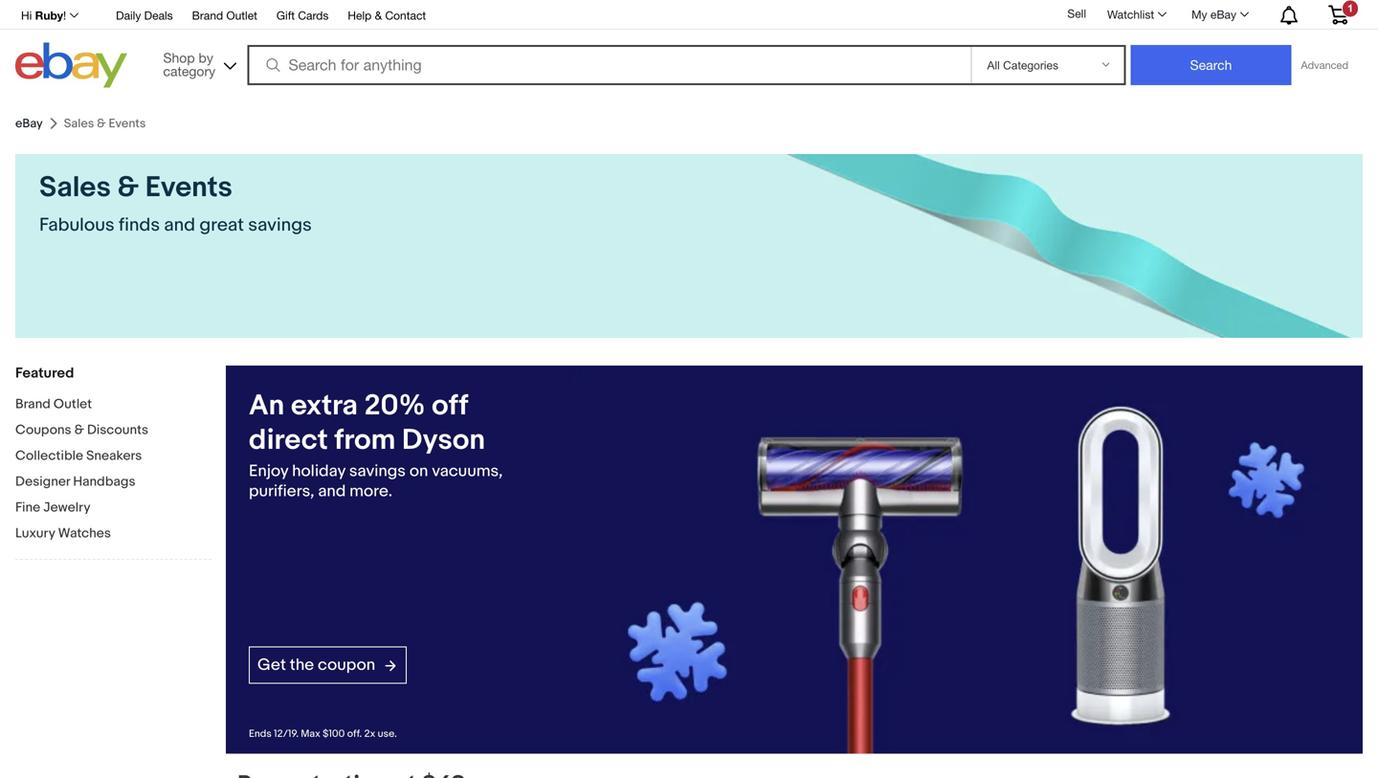 Task type: locate. For each thing, give the bounding box(es) containing it.
help & contact link
[[348, 6, 426, 27]]

enjoy
[[249, 461, 288, 482]]

ebay up sales
[[15, 116, 43, 131]]

ebay link
[[15, 116, 43, 131]]

Search for anything text field
[[250, 47, 967, 83]]

0 vertical spatial outlet
[[226, 9, 257, 22]]

& right coupons
[[74, 422, 84, 438]]

brand
[[192, 9, 223, 22], [15, 396, 50, 413]]

& inside account navigation
[[375, 9, 382, 22]]

brand outlet link up 'discounts'
[[15, 396, 212, 415]]

and down events
[[164, 214, 195, 236]]

hi
[[21, 9, 32, 22]]

designer
[[15, 474, 70, 490]]

my
[[1192, 8, 1208, 21]]

savings
[[248, 214, 312, 236], [349, 461, 406, 482]]

1 vertical spatial brand
[[15, 396, 50, 413]]

1 vertical spatial outlet
[[53, 396, 92, 413]]

sales & events fabulous finds and great savings
[[39, 170, 312, 236]]

1
[[1348, 2, 1354, 14]]

0 vertical spatial savings
[[248, 214, 312, 236]]

luxury
[[15, 526, 55, 542]]

vacuums,
[[432, 461, 503, 482]]

1 horizontal spatial savings
[[349, 461, 406, 482]]

daily deals
[[116, 9, 173, 22]]

& inside 'sales & events fabulous finds and great savings'
[[117, 170, 139, 205]]

brand for brand outlet coupons & discounts collectible sneakers designer handbags fine jewelry luxury watches
[[15, 396, 50, 413]]

0 horizontal spatial &
[[74, 422, 84, 438]]

outlet
[[226, 9, 257, 22], [53, 396, 92, 413]]

designer handbags link
[[15, 474, 212, 492]]

contact
[[385, 9, 426, 22]]

None submit
[[1131, 45, 1292, 85]]

from
[[334, 423, 396, 458]]

0 vertical spatial brand
[[192, 9, 223, 22]]

1 vertical spatial and
[[318, 482, 346, 502]]

0 horizontal spatial brand
[[15, 396, 50, 413]]

0 vertical spatial brand outlet link
[[192, 6, 257, 27]]

ends 12/19. max $100 off. 2x use.
[[249, 728, 397, 740]]

2 horizontal spatial &
[[375, 9, 382, 22]]

outlet up coupons
[[53, 396, 92, 413]]

brand up by
[[192, 9, 223, 22]]

savings down from
[[349, 461, 406, 482]]

main content
[[0, 108, 1379, 778]]

collectible
[[15, 448, 83, 464]]

daily deals link
[[116, 6, 173, 27]]

outlet inside brand outlet coupons & discounts collectible sneakers designer handbags fine jewelry luxury watches
[[53, 396, 92, 413]]

on
[[410, 461, 428, 482]]

1 horizontal spatial and
[[318, 482, 346, 502]]

1 horizontal spatial ebay
[[1211, 8, 1237, 21]]

coupon
[[318, 655, 375, 675]]

shop by category button
[[155, 43, 241, 84]]

fine jewelry link
[[15, 500, 212, 518]]

& inside brand outlet coupons & discounts collectible sneakers designer handbags fine jewelry luxury watches
[[74, 422, 84, 438]]

brand outlet link up by
[[192, 6, 257, 27]]

watchlist link
[[1097, 3, 1176, 26]]

ruby
[[35, 9, 63, 22]]

max
[[301, 728, 320, 740]]

$100
[[323, 728, 345, 740]]

featured
[[15, 365, 74, 382]]

and left 'more.'
[[318, 482, 346, 502]]

0 horizontal spatial outlet
[[53, 396, 92, 413]]

hi ruby !
[[21, 9, 66, 22]]

outlet inside 'link'
[[226, 9, 257, 22]]

brand inside brand outlet coupons & discounts collectible sneakers designer handbags fine jewelry luxury watches
[[15, 396, 50, 413]]

brand up coupons
[[15, 396, 50, 413]]

brand inside 'link'
[[192, 9, 223, 22]]

brand outlet link
[[192, 6, 257, 27], [15, 396, 212, 415]]

1 horizontal spatial brand
[[192, 9, 223, 22]]

get
[[258, 655, 286, 675]]

holiday
[[292, 461, 346, 482]]

1 horizontal spatial &
[[117, 170, 139, 205]]

0 vertical spatial &
[[375, 9, 382, 22]]

& right help
[[375, 9, 382, 22]]

shop by category
[[163, 50, 216, 79]]

0 vertical spatial ebay
[[1211, 8, 1237, 21]]

watchlist
[[1108, 8, 1155, 21]]

help
[[348, 9, 372, 22]]

savings inside 'sales & events fabulous finds and great savings'
[[248, 214, 312, 236]]

0 horizontal spatial and
[[164, 214, 195, 236]]

ebay right my
[[1211, 8, 1237, 21]]

savings right great
[[248, 214, 312, 236]]

1 vertical spatial &
[[117, 170, 139, 205]]

and
[[164, 214, 195, 236], [318, 482, 346, 502]]

1 vertical spatial ebay
[[15, 116, 43, 131]]

and inside 'sales & events fabulous finds and great savings'
[[164, 214, 195, 236]]

an extra 20% off direct from dyson enjoy holiday savings on vacuums, purifiers, and more.
[[249, 389, 503, 502]]

jewelry
[[43, 500, 90, 516]]

none submit inside shop by category banner
[[1131, 45, 1292, 85]]

!
[[63, 9, 66, 22]]

fabulous
[[39, 214, 115, 236]]

off
[[432, 389, 468, 423]]

outlet left gift
[[226, 9, 257, 22]]

by
[[199, 50, 213, 66]]

1 horizontal spatial outlet
[[226, 9, 257, 22]]

1 vertical spatial savings
[[349, 461, 406, 482]]

an extra 20% off direct from dyson image
[[567, 366, 1363, 754]]

2x
[[364, 728, 376, 740]]

outlet for brand outlet
[[226, 9, 257, 22]]

ebay
[[1211, 8, 1237, 21], [15, 116, 43, 131]]

0 vertical spatial and
[[164, 214, 195, 236]]

gift cards link
[[277, 6, 329, 27]]

&
[[375, 9, 382, 22], [117, 170, 139, 205], [74, 422, 84, 438]]

& up finds
[[117, 170, 139, 205]]

fine
[[15, 500, 40, 516]]

more.
[[350, 482, 392, 502]]

gift cards
[[277, 9, 329, 22]]

0 horizontal spatial savings
[[248, 214, 312, 236]]

2 vertical spatial &
[[74, 422, 84, 438]]



Task type: describe. For each thing, give the bounding box(es) containing it.
finds
[[119, 214, 160, 236]]

get the coupon link
[[249, 647, 407, 684]]

off.
[[347, 728, 362, 740]]

luxury watches link
[[15, 526, 212, 544]]

dyson
[[402, 423, 485, 458]]

brand outlet
[[192, 9, 257, 22]]

help & contact
[[348, 9, 426, 22]]

discounts
[[87, 422, 148, 438]]

events
[[145, 170, 233, 205]]

shop by category banner
[[11, 0, 1363, 93]]

advanced link
[[1292, 46, 1358, 84]]

direct
[[249, 423, 328, 458]]

gift
[[277, 9, 295, 22]]

savings inside an extra 20% off direct from dyson enjoy holiday savings on vacuums, purifiers, and more.
[[349, 461, 406, 482]]

great
[[199, 214, 244, 236]]

0 horizontal spatial ebay
[[15, 116, 43, 131]]

ebay inside my ebay link
[[1211, 8, 1237, 21]]

cards
[[298, 9, 329, 22]]

& for sales
[[117, 170, 139, 205]]

watches
[[58, 526, 111, 542]]

20%
[[364, 389, 426, 423]]

use.
[[378, 728, 397, 740]]

my ebay link
[[1181, 3, 1258, 26]]

brand outlet coupons & discounts collectible sneakers designer handbags fine jewelry luxury watches
[[15, 396, 148, 542]]

coupons & discounts link
[[15, 422, 212, 440]]

daily
[[116, 9, 141, 22]]

sell
[[1068, 7, 1087, 20]]

1 link
[[1317, 0, 1360, 28]]

ends
[[249, 728, 272, 740]]

shop
[[163, 50, 195, 66]]

my ebay
[[1192, 8, 1237, 21]]

extra
[[291, 389, 358, 423]]

advanced
[[1301, 59, 1349, 71]]

deals
[[144, 9, 173, 22]]

& for help
[[375, 9, 382, 22]]

and inside an extra 20% off direct from dyson enjoy holiday savings on vacuums, purifiers, and more.
[[318, 482, 346, 502]]

outlet for brand outlet coupons & discounts collectible sneakers designer handbags fine jewelry luxury watches
[[53, 396, 92, 413]]

category
[[163, 63, 216, 79]]

12/19.
[[274, 728, 299, 740]]

the
[[290, 655, 314, 675]]

sales
[[39, 170, 111, 205]]

brand for brand outlet
[[192, 9, 223, 22]]

coupons
[[15, 422, 71, 438]]

main content containing sales & events
[[0, 108, 1379, 778]]

1 vertical spatial brand outlet link
[[15, 396, 212, 415]]

get the coupon
[[258, 655, 375, 675]]

purifiers,
[[249, 482, 314, 502]]

collectible sneakers link
[[15, 448, 212, 466]]

handbags
[[73, 474, 135, 490]]

sneakers
[[86, 448, 142, 464]]

an
[[249, 389, 285, 423]]

sell link
[[1059, 7, 1095, 20]]

account navigation
[[11, 0, 1363, 30]]

brand outlet link inside account navigation
[[192, 6, 257, 27]]



Task type: vqa. For each thing, say whether or not it's contained in the screenshot.
Jaws
no



